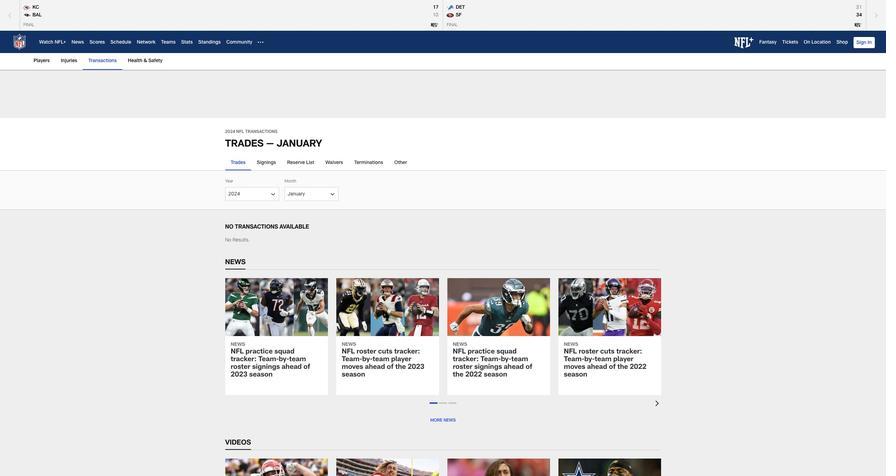 Task type: locate. For each thing, give the bounding box(es) containing it.
results.
[[233, 238, 250, 243]]

injuries link
[[58, 53, 80, 69]]

banner
[[0, 31, 886, 70]]

3 team- from the left
[[481, 357, 501, 364]]

2024
[[225, 130, 235, 134]]

nfl
[[236, 130, 244, 134], [231, 349, 244, 356], [342, 349, 355, 356], [453, 349, 466, 356], [564, 349, 577, 356]]

shop link
[[837, 40, 848, 45]]

1 practice from the left
[[246, 349, 273, 356]]

nfl inside news nfl practice squad tracker: team-by-team roster signings ahead of the 2022 season
[[453, 349, 466, 356]]

tracker: inside news nfl roster cuts tracker: team-by-team player moves ahead of the 2023 season
[[394, 349, 420, 356]]

4 team- from the left
[[564, 357, 585, 364]]

0 horizontal spatial player
[[391, 357, 412, 364]]

2022
[[630, 365, 647, 372], [465, 372, 482, 379]]

3 of from the left
[[526, 365, 533, 372]]

4 team from the left
[[595, 357, 612, 364]]

0 horizontal spatial final
[[23, 23, 34, 27]]

standings link
[[198, 40, 221, 45]]

by- for nfl roster cuts tracker: team-by-team player moves ahead of the 2023 season
[[362, 357, 373, 364]]

team inside news nfl practice squad tracker: team-by-team roster signings ahead of 2023 season
[[289, 357, 306, 364]]

1 horizontal spatial squad
[[497, 349, 517, 356]]

0 horizontal spatial moves
[[342, 365, 363, 372]]

0 vertical spatial 2023
[[408, 365, 425, 372]]

roster
[[357, 349, 376, 356], [579, 349, 599, 356], [231, 365, 250, 372], [453, 365, 473, 372]]

1 horizontal spatial practice
[[468, 349, 495, 356]]

reserve
[[287, 161, 305, 166]]

location
[[812, 40, 831, 45]]

left score strip button image
[[2, 0, 18, 31]]

tracker:
[[394, 349, 420, 356], [617, 349, 643, 356], [231, 357, 257, 364], [453, 357, 479, 364]]

trades
[[225, 140, 264, 149], [231, 161, 246, 166]]

ahead for nfl roster cuts tracker: team-by-team player moves ahead of the 2023 season
[[365, 365, 385, 372]]

3 by- from the left
[[501, 357, 512, 364]]

transactions inside transactions link
[[88, 59, 117, 64]]

0 horizontal spatial the
[[395, 365, 406, 372]]

in
[[868, 41, 872, 45]]

2 season from the left
[[342, 372, 365, 379]]

signings
[[252, 365, 280, 372], [474, 365, 502, 372]]

nfl+ image
[[735, 37, 754, 49]]

0 vertical spatial transactions
[[88, 59, 117, 64]]

transactions
[[88, 59, 117, 64], [245, 130, 278, 134], [235, 225, 278, 231]]

nfl plus image
[[431, 21, 439, 29], [854, 21, 862, 29]]

terminations
[[354, 161, 383, 166]]

by- for nfl practice squad tracker: team-by-team roster signings ahead of 2023 season
[[279, 357, 289, 364]]

the for nfl roster cuts tracker: team-by-team player moves ahead of the 2022 season
[[618, 365, 628, 372]]

squad for nfl practice squad tracker: team-by-team roster signings ahead of 2023 season
[[275, 349, 295, 356]]

2 cuts from the left
[[600, 349, 615, 356]]

carousel with 12 items region
[[225, 279, 886, 415]]

nfl plus image down 10
[[431, 21, 439, 29]]

season inside news nfl roster cuts tracker: team-by-team player moves ahead of the 2022 season
[[564, 372, 588, 379]]

1 horizontal spatial 2022
[[630, 365, 647, 372]]

injuries
[[61, 59, 77, 64]]

network link
[[137, 40, 156, 45]]

1 moves from the left
[[342, 365, 363, 372]]

2 ahead from the left
[[365, 365, 385, 372]]

other link
[[389, 157, 413, 170]]

the for nfl practice squad tracker: team-by-team roster signings ahead of the 2022 season
[[453, 372, 464, 379]]

more news button
[[428, 416, 459, 426]]

news for nfl roster cuts tracker: team-by-team player moves ahead of the 2023 season
[[342, 343, 356, 348]]

team- for nfl practice squad tracker: team-by-team roster signings ahead of the 2022 season
[[481, 357, 501, 364]]

signings for season
[[252, 365, 280, 372]]

moves inside news nfl roster cuts tracker: team-by-team player moves ahead of the 2022 season
[[564, 365, 586, 372]]

team- inside news nfl practice squad tracker: team-by-team roster signings ahead of the 2022 season
[[481, 357, 501, 364]]

0 vertical spatial no
[[225, 225, 234, 231]]

squad inside news nfl practice squad tracker: team-by-team roster signings ahead of 2023 season
[[275, 349, 295, 356]]

right score strip button image
[[869, 0, 885, 31]]

ahead for nfl roster cuts tracker: team-by-team player moves ahead of the 2022 season
[[587, 365, 607, 372]]

nfl shield image
[[11, 34, 28, 50]]

of for nfl practice squad tracker: team-by-team roster signings ahead of the 2022 season
[[526, 365, 533, 372]]

1 by- from the left
[[279, 357, 289, 364]]

scores
[[90, 40, 105, 45]]

0 vertical spatial trades
[[225, 140, 264, 149]]

fantasy link
[[760, 40, 777, 45]]

sf
[[456, 13, 462, 18]]

nfl plus image down 34
[[854, 21, 862, 29]]

2 squad from the left
[[497, 349, 517, 356]]

signings inside news nfl practice squad tracker: team-by-team roster signings ahead of 2023 season
[[252, 365, 280, 372]]

reserve list
[[287, 161, 314, 166]]

1 horizontal spatial cuts
[[600, 349, 615, 356]]

2022 for player
[[630, 365, 647, 372]]

news
[[72, 40, 84, 45], [444, 419, 456, 423]]

news right more
[[444, 419, 456, 423]]

news inside news nfl practice squad tracker: team-by-team roster signings ahead of the 2022 season
[[453, 343, 467, 348]]

transactions up the results.
[[235, 225, 278, 231]]

news inside news nfl practice squad tracker: team-by-team roster signings ahead of 2023 season
[[231, 343, 245, 348]]

2 vertical spatial transactions
[[235, 225, 278, 231]]

2 practice from the left
[[468, 349, 495, 356]]

1 vertical spatial 2022
[[465, 372, 482, 379]]

3 team from the left
[[512, 357, 528, 364]]

0 horizontal spatial 2023
[[231, 372, 248, 379]]

2023
[[408, 365, 425, 372], [231, 372, 248, 379]]

squad inside news nfl practice squad tracker: team-by-team roster signings ahead of the 2022 season
[[497, 349, 517, 356]]

2 no from the top
[[225, 238, 231, 243]]

trades — january
[[225, 140, 322, 149]]

year
[[225, 179, 233, 184]]

cuts for 2023
[[378, 349, 393, 356]]

team-
[[258, 357, 279, 364], [342, 357, 362, 364], [481, 357, 501, 364], [564, 357, 585, 364]]

team- inside news nfl roster cuts tracker: team-by-team player moves ahead of the 2022 season
[[564, 357, 585, 364]]

1 horizontal spatial signings
[[474, 365, 502, 372]]

no for no results.
[[225, 238, 231, 243]]

player for 2022
[[614, 357, 634, 364]]

season for nfl practice squad tracker: team-by-team roster signings ahead of the 2022 season
[[484, 372, 507, 379]]

player inside news nfl roster cuts tracker: team-by-team player moves ahead of the 2022 season
[[614, 357, 634, 364]]

team for nfl roster cuts tracker: team-by-team player moves ahead of the 2023 season
[[373, 357, 390, 364]]

2 horizontal spatial the
[[618, 365, 628, 372]]

2 team from the left
[[373, 357, 390, 364]]

1 horizontal spatial moves
[[564, 365, 586, 372]]

season for nfl roster cuts tracker: team-by-team player moves ahead of the 2023 season
[[342, 372, 365, 379]]

practice
[[246, 349, 273, 356], [468, 349, 495, 356]]

moves inside news nfl roster cuts tracker: team-by-team player moves ahead of the 2023 season
[[342, 365, 363, 372]]

10
[[433, 13, 439, 18]]

roster inside news nfl practice squad tracker: team-by-team roster signings ahead of the 2022 season
[[453, 365, 473, 372]]

4 ahead from the left
[[587, 365, 607, 372]]

team- for nfl practice squad tracker: team-by-team roster signings ahead of 2023 season
[[258, 357, 279, 364]]

1 team- from the left
[[258, 357, 279, 364]]

1 horizontal spatial player
[[614, 357, 634, 364]]

nfl inside news nfl roster cuts tracker: team-by-team player moves ahead of the 2023 season
[[342, 349, 355, 356]]

team inside news nfl practice squad tracker: team-by-team roster signings ahead of the 2022 season
[[512, 357, 528, 364]]

1 cuts from the left
[[378, 349, 393, 356]]

3 ahead from the left
[[504, 365, 524, 372]]

of inside news nfl roster cuts tracker: team-by-team player moves ahead of the 2022 season
[[609, 365, 616, 372]]

nfl for nfl practice squad tracker: team-by-team roster signings ahead of 2023 season
[[231, 349, 244, 356]]

by-
[[279, 357, 289, 364], [362, 357, 373, 364], [501, 357, 512, 364], [585, 357, 595, 364]]

by- inside news nfl practice squad tracker: team-by-team roster signings ahead of 2023 season
[[279, 357, 289, 364]]

transactions up — at the top of page
[[245, 130, 278, 134]]

player
[[391, 357, 412, 364], [614, 357, 634, 364]]

schedule link
[[111, 40, 131, 45]]

4 by- from the left
[[585, 357, 595, 364]]

news
[[225, 260, 246, 267]]

tracker: inside news nfl roster cuts tracker: team-by-team player moves ahead of the 2022 season
[[617, 349, 643, 356]]

no left the results.
[[225, 238, 231, 243]]

0 horizontal spatial cuts
[[378, 349, 393, 356]]

2 nfl plus image from the left
[[854, 21, 862, 29]]

of inside news nfl roster cuts tracker: team-by-team player moves ahead of the 2023 season
[[387, 365, 394, 372]]

2023 inside news nfl practice squad tracker: team-by-team roster signings ahead of 2023 season
[[231, 372, 248, 379]]

tracker: inside news nfl practice squad tracker: team-by-team roster signings ahead of the 2022 season
[[453, 357, 479, 364]]

nfl plus image for 10
[[431, 21, 439, 29]]

1 squad from the left
[[275, 349, 295, 356]]

by- for nfl roster cuts tracker: team-by-team player moves ahead of the 2022 season
[[585, 357, 595, 364]]

month
[[285, 179, 296, 184]]

player inside news nfl roster cuts tracker: team-by-team player moves ahead of the 2023 season
[[391, 357, 412, 364]]

1 player from the left
[[391, 357, 412, 364]]

cuts inside news nfl roster cuts tracker: team-by-team player moves ahead of the 2022 season
[[600, 349, 615, 356]]

of
[[304, 365, 310, 372], [387, 365, 394, 372], [526, 365, 533, 372], [609, 365, 616, 372]]

0 horizontal spatial news
[[72, 40, 84, 45]]

by- inside news nfl roster cuts tracker: team-by-team player moves ahead of the 2023 season
[[362, 357, 373, 364]]

health & safety
[[128, 59, 163, 64]]

season
[[249, 372, 273, 379], [342, 372, 365, 379], [484, 372, 507, 379], [564, 372, 588, 379]]

cuts inside news nfl roster cuts tracker: team-by-team player moves ahead of the 2023 season
[[378, 349, 393, 356]]

2 moves from the left
[[564, 365, 586, 372]]

kc
[[32, 5, 39, 10]]

by- inside news nfl practice squad tracker: team-by-team roster signings ahead of the 2022 season
[[501, 357, 512, 364]]

season for nfl roster cuts tracker: team-by-team player moves ahead of the 2022 season
[[564, 372, 588, 379]]

1 vertical spatial trades
[[231, 161, 246, 166]]

2 of from the left
[[387, 365, 394, 372]]

signings inside news nfl practice squad tracker: team-by-team roster signings ahead of the 2022 season
[[474, 365, 502, 372]]

0 vertical spatial 2022
[[630, 365, 647, 372]]

1 vertical spatial no
[[225, 238, 231, 243]]

ahead inside news nfl practice squad tracker: team-by-team roster signings ahead of 2023 season
[[282, 365, 302, 372]]

0 horizontal spatial practice
[[246, 349, 273, 356]]

news
[[231, 343, 245, 348], [342, 343, 356, 348], [453, 343, 467, 348], [564, 343, 579, 348]]

news inside news nfl roster cuts tracker: team-by-team player moves ahead of the 2022 season
[[564, 343, 579, 348]]

1 horizontal spatial final
[[447, 23, 458, 27]]

1 vertical spatial news
[[444, 419, 456, 423]]

other
[[394, 161, 407, 166]]

1 horizontal spatial nfl plus image
[[854, 21, 862, 29]]

trades inside trades link
[[231, 161, 246, 166]]

the inside news nfl roster cuts tracker: team-by-team player moves ahead of the 2022 season
[[618, 365, 628, 372]]

on location
[[804, 40, 831, 45]]

1 vertical spatial transactions
[[245, 130, 278, 134]]

season inside news nfl practice squad tracker: team-by-team roster signings ahead of the 2022 season
[[484, 372, 507, 379]]

2 news from the left
[[342, 343, 356, 348]]

tracker: for nfl practice squad tracker: team-by-team roster signings ahead of 2023 season
[[231, 357, 257, 364]]

bal ravens image
[[23, 12, 31, 19]]

practice inside news nfl practice squad tracker: team-by-team roster signings ahead of 2023 season
[[246, 349, 273, 356]]

1 no from the top
[[225, 225, 234, 231]]

sign in
[[857, 41, 872, 45]]

of for nfl practice squad tracker: team-by-team roster signings ahead of 2023 season
[[304, 365, 310, 372]]

practice for season
[[246, 349, 273, 356]]

the inside news nfl practice squad tracker: team-by-team roster signings ahead of the 2022 season
[[453, 372, 464, 379]]

1 news from the left
[[231, 343, 245, 348]]

rapoport: chiefs, kelce agree to terms on 'massive' four-year extension image
[[225, 459, 328, 477]]

1 nfl plus image from the left
[[431, 21, 439, 29]]

2 player from the left
[[614, 357, 634, 364]]

det
[[456, 5, 465, 10]]

ahead inside news nfl practice squad tracker: team-by-team roster signings ahead of the 2022 season
[[504, 365, 524, 372]]

standings
[[198, 40, 221, 45]]

final down sf 49ers "image" on the top
[[447, 23, 458, 27]]

of inside news nfl practice squad tracker: team-by-team roster signings ahead of 2023 season
[[304, 365, 310, 372]]

0 horizontal spatial squad
[[275, 349, 295, 356]]

1 horizontal spatial 2023
[[408, 365, 425, 372]]

1 ahead from the left
[[282, 365, 302, 372]]

2 final from the left
[[447, 23, 458, 27]]

available
[[280, 225, 309, 231]]

1 final from the left
[[23, 23, 34, 27]]

team- inside news nfl roster cuts tracker: team-by-team player moves ahead of the 2023 season
[[342, 357, 362, 364]]

nfl inside news nfl roster cuts tracker: team-by-team player moves ahead of the 2022 season
[[564, 349, 577, 356]]

no transactions available
[[225, 225, 309, 231]]

signings for 2022
[[474, 365, 502, 372]]

player for 2023
[[391, 357, 412, 364]]

nfl inside news nfl practice squad tracker: team-by-team roster signings ahead of 2023 season
[[231, 349, 244, 356]]

the inside news nfl roster cuts tracker: team-by-team player moves ahead of the 2023 season
[[395, 365, 406, 372]]

ahead inside news nfl roster cuts tracker: team-by-team player moves ahead of the 2023 season
[[365, 365, 385, 372]]

2022 inside news nfl practice squad tracker: team-by-team roster signings ahead of the 2022 season
[[465, 372, 482, 379]]

4 of from the left
[[609, 365, 616, 372]]

1 horizontal spatial the
[[453, 372, 464, 379]]

1 team from the left
[[289, 357, 306, 364]]

4 season from the left
[[564, 372, 588, 379]]

news right nfl+
[[72, 40, 84, 45]]

ahead inside news nfl roster cuts tracker: team-by-team player moves ahead of the 2022 season
[[587, 365, 607, 372]]

2 signings from the left
[[474, 365, 502, 372]]

no up no results.
[[225, 225, 234, 231]]

1 horizontal spatial news
[[444, 419, 456, 423]]

1 vertical spatial 2023
[[231, 372, 248, 379]]

health & safety link
[[125, 53, 165, 69]]

4 news from the left
[[564, 343, 579, 348]]

news link
[[72, 40, 84, 45]]

team
[[289, 357, 306, 364], [373, 357, 390, 364], [512, 357, 528, 364], [595, 357, 612, 364]]

final
[[23, 23, 34, 27], [447, 23, 458, 27]]

practice inside news nfl practice squad tracker: team-by-team roster signings ahead of the 2022 season
[[468, 349, 495, 356]]

by- inside news nfl roster cuts tracker: team-by-team player moves ahead of the 2022 season
[[585, 357, 595, 364]]

0 vertical spatial news
[[72, 40, 84, 45]]

2024 nfl transactions
[[225, 130, 278, 134]]

3 news from the left
[[453, 343, 467, 348]]

squad
[[275, 349, 295, 356], [497, 349, 517, 356]]

news inside news nfl roster cuts tracker: team-by-team player moves ahead of the 2023 season
[[342, 343, 356, 348]]

transactions down scores
[[88, 59, 117, 64]]

0 horizontal spatial 2022
[[465, 372, 482, 379]]

2022 inside news nfl roster cuts tracker: team-by-team player moves ahead of the 2022 season
[[630, 365, 647, 372]]

news for nfl roster cuts tracker: team-by-team player moves ahead of the 2022 season
[[564, 343, 579, 348]]

team- for nfl roster cuts tracker: team-by-team player moves ahead of the 2022 season
[[564, 357, 585, 364]]

transactions link
[[86, 53, 120, 69]]

final down bal ravens icon
[[23, 23, 34, 27]]

31
[[856, 5, 862, 10]]

tracker: for nfl roster cuts tracker: team-by-team player moves ahead of the 2023 season
[[394, 349, 420, 356]]

1 signings from the left
[[252, 365, 280, 372]]

safety
[[148, 59, 163, 64]]

trades up year
[[231, 161, 246, 166]]

team- inside news nfl practice squad tracker: team-by-team roster signings ahead of 2023 season
[[258, 357, 279, 364]]

the
[[395, 365, 406, 372], [618, 365, 628, 372], [453, 372, 464, 379]]

tracker: for nfl practice squad tracker: team-by-team roster signings ahead of the 2022 season
[[453, 357, 479, 364]]

2 by- from the left
[[362, 357, 373, 364]]

3 season from the left
[[484, 372, 507, 379]]

1 season from the left
[[249, 372, 273, 379]]

team inside news nfl roster cuts tracker: team-by-team player moves ahead of the 2023 season
[[373, 357, 390, 364]]

1 of from the left
[[304, 365, 310, 372]]

shop
[[837, 40, 848, 45]]

moves
[[342, 365, 363, 372], [564, 365, 586, 372]]

videos
[[225, 440, 251, 447]]

tracker: inside news nfl practice squad tracker: team-by-team roster signings ahead of 2023 season
[[231, 357, 257, 364]]

ahead for nfl practice squad tracker: team-by-team roster signings ahead of 2023 season
[[282, 365, 302, 372]]

2 team- from the left
[[342, 357, 362, 364]]

trades down the '2024 nfl transactions'
[[225, 140, 264, 149]]

team inside news nfl roster cuts tracker: team-by-team player moves ahead of the 2022 season
[[595, 357, 612, 364]]

0 horizontal spatial signings
[[252, 365, 280, 372]]

season inside news nfl roster cuts tracker: team-by-team player moves ahead of the 2023 season
[[342, 372, 365, 379]]

cuts
[[378, 349, 393, 356], [600, 349, 615, 356]]

nfl for nfl roster cuts tracker: team-by-team player moves ahead of the 2023 season
[[342, 349, 355, 356]]

0 horizontal spatial nfl plus image
[[431, 21, 439, 29]]

of inside news nfl practice squad tracker: team-by-team roster signings ahead of the 2022 season
[[526, 365, 533, 372]]



Task type: vqa. For each thing, say whether or not it's contained in the screenshot.
news NFL roster cuts tracker: Team-by-team player moves ahead of the 2023 season
yes



Task type: describe. For each thing, give the bounding box(es) containing it.
34
[[856, 13, 862, 18]]

team for nfl practice squad tracker: team-by-team roster signings ahead of 2023 season
[[289, 357, 306, 364]]

news nfl practice squad tracker: team-by-team roster signings ahead of 2023 season
[[231, 343, 310, 379]]

of for nfl roster cuts tracker: team-by-team player moves ahead of the 2022 season
[[609, 365, 616, 372]]

nfl+
[[55, 40, 66, 45]]

tracker: for nfl roster cuts tracker: team-by-team player moves ahead of the 2022 season
[[617, 349, 643, 356]]

january
[[277, 140, 322, 149]]

down image
[[656, 401, 661, 407]]

signings link
[[251, 157, 282, 170]]

final for bal
[[23, 23, 34, 27]]

no for no transactions available
[[225, 225, 234, 231]]

network
[[137, 40, 156, 45]]

more news
[[430, 419, 456, 423]]

watch nfl+ link
[[39, 40, 66, 45]]

tickets
[[783, 40, 799, 45]]

players
[[34, 59, 50, 64]]

team- for nfl roster cuts tracker: team-by-team player moves ahead of the 2023 season
[[342, 357, 362, 364]]

more
[[430, 419, 443, 423]]

sign
[[857, 41, 867, 45]]

trades for trades — january
[[225, 140, 264, 149]]

2023 inside news nfl roster cuts tracker: team-by-team player moves ahead of the 2023 season
[[408, 365, 425, 372]]

moves for nfl roster cuts tracker: team-by-team player moves ahead of the 2023 season
[[342, 365, 363, 372]]

news for nfl practice squad tracker: team-by-team roster signings ahead of 2023 season
[[231, 343, 245, 348]]

community
[[226, 40, 252, 45]]

moves for nfl roster cuts tracker: team-by-team player moves ahead of the 2022 season
[[564, 365, 586, 372]]

advertisement element
[[316, 78, 570, 110]]

practice for 2022
[[468, 349, 495, 356]]

terminations link
[[349, 157, 389, 170]]

roster inside news nfl roster cuts tracker: team-by-team player moves ahead of the 2022 season
[[579, 349, 599, 356]]

roster inside news nfl practice squad tracker: team-by-team roster signings ahead of 2023 season
[[231, 365, 250, 372]]

watch
[[39, 40, 53, 45]]

stats link
[[181, 40, 193, 45]]

schedule
[[111, 40, 131, 45]]

watch nfl+
[[39, 40, 66, 45]]

rapoport: kittle, 49ers agree to terms on five-year, $75 million extension image
[[447, 459, 550, 477]]

trades for trades
[[231, 161, 246, 166]]

rapoport: cowboys to sign everson griffen to one-year deal image
[[559, 459, 661, 477]]

kc chiefs image
[[23, 4, 31, 12]]

ahead for nfl practice squad tracker: team-by-team roster signings ahead of the 2022 season
[[504, 365, 524, 372]]

waivers
[[326, 161, 343, 166]]

sf 49ers image
[[446, 12, 454, 19]]

teams
[[161, 40, 176, 45]]

on
[[804, 40, 811, 45]]

nfl for nfl roster cuts tracker: team-by-team player moves ahead of the 2022 season
[[564, 349, 577, 356]]

final for sf
[[447, 23, 458, 27]]

2022 for roster
[[465, 372, 482, 379]]

stats
[[181, 40, 193, 45]]

cuts for 2022
[[600, 349, 615, 356]]

the for nfl roster cuts tracker: team-by-team player moves ahead of the 2023 season
[[395, 365, 406, 372]]

bal
[[32, 13, 42, 18]]

players link
[[34, 53, 53, 69]]

nfl for nfl practice squad tracker: team-by-team roster signings ahead of the 2022 season
[[453, 349, 466, 356]]

page main content main content
[[0, 118, 886, 477]]

signings
[[257, 161, 276, 166]]

steve smith sr., michael robinson react to george kittle's record deal image
[[336, 459, 439, 477]]

sign in button
[[854, 37, 875, 48]]

health
[[128, 59, 142, 64]]

no results.
[[225, 238, 250, 243]]

&
[[144, 59, 147, 64]]

community link
[[226, 40, 252, 45]]

waivers link
[[320, 157, 349, 170]]

—
[[266, 140, 274, 149]]

the page will reload on selection element
[[225, 170, 661, 210]]

teams link
[[161, 40, 176, 45]]

season inside news nfl practice squad tracker: team-by-team roster signings ahead of 2023 season
[[249, 372, 273, 379]]

of for nfl roster cuts tracker: team-by-team player moves ahead of the 2023 season
[[387, 365, 394, 372]]

nfl plus image for 34
[[854, 21, 862, 29]]

news for nfl practice squad tracker: team-by-team roster signings ahead of the 2022 season
[[453, 343, 467, 348]]

trades link
[[225, 157, 251, 170]]

tickets link
[[783, 40, 799, 45]]

banner containing watch nfl+
[[0, 31, 886, 70]]

team for nfl practice squad tracker: team-by-team roster signings ahead of the 2022 season
[[512, 357, 528, 364]]

team for nfl roster cuts tracker: team-by-team player moves ahead of the 2022 season
[[595, 357, 612, 364]]

reserve list link
[[282, 157, 320, 170]]

dots image
[[258, 39, 264, 45]]

news nfl roster cuts tracker: team-by-team player moves ahead of the 2022 season
[[564, 343, 647, 379]]

scores link
[[90, 40, 105, 45]]

by- for nfl practice squad tracker: team-by-team roster signings ahead of the 2022 season
[[501, 357, 512, 364]]

news inside 'banner'
[[72, 40, 84, 45]]

news nfl practice squad tracker: team-by-team roster signings ahead of the 2022 season
[[453, 343, 533, 379]]

list
[[306, 161, 314, 166]]

news nfl roster cuts tracker: team-by-team player moves ahead of the 2023 season
[[342, 343, 425, 379]]

det lions image
[[446, 4, 454, 12]]

fantasy
[[760, 40, 777, 45]]

news inside button
[[444, 419, 456, 423]]

squad for nfl practice squad tracker: team-by-team roster signings ahead of the 2022 season
[[497, 349, 517, 356]]

on location link
[[804, 40, 831, 45]]

17
[[433, 5, 439, 10]]

roster inside news nfl roster cuts tracker: team-by-team player moves ahead of the 2023 season
[[357, 349, 376, 356]]



